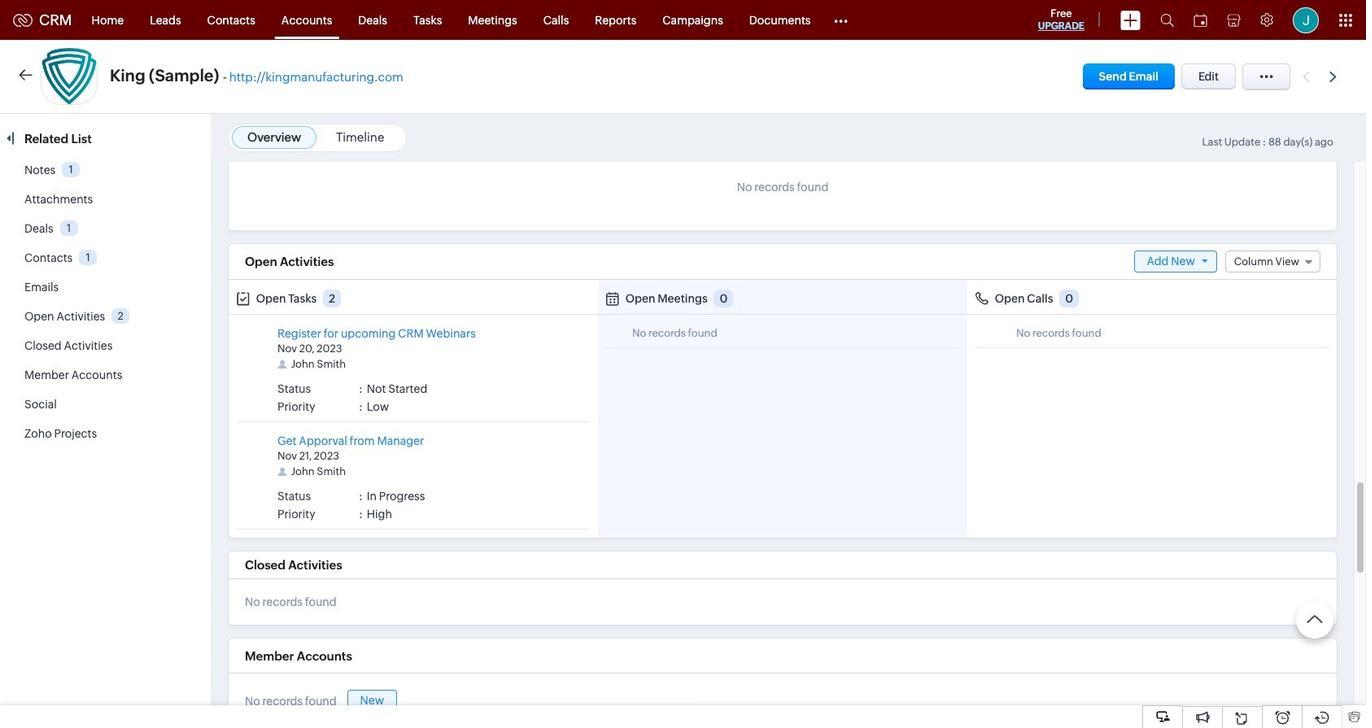 Task type: vqa. For each thing, say whether or not it's contained in the screenshot.
AM
no



Task type: describe. For each thing, give the bounding box(es) containing it.
previous record image
[[1303, 71, 1310, 82]]

profile element
[[1283, 0, 1329, 39]]

create menu element
[[1111, 0, 1151, 39]]

logo image
[[13, 13, 33, 26]]

Other Modules field
[[824, 7, 859, 33]]



Task type: locate. For each thing, give the bounding box(es) containing it.
calendar image
[[1194, 13, 1208, 26]]

search element
[[1151, 0, 1184, 40]]

next record image
[[1330, 71, 1340, 82]]

None field
[[1225, 251, 1321, 273]]

search image
[[1160, 13, 1174, 27]]

create menu image
[[1120, 10, 1141, 30]]

profile image
[[1293, 7, 1319, 33]]



